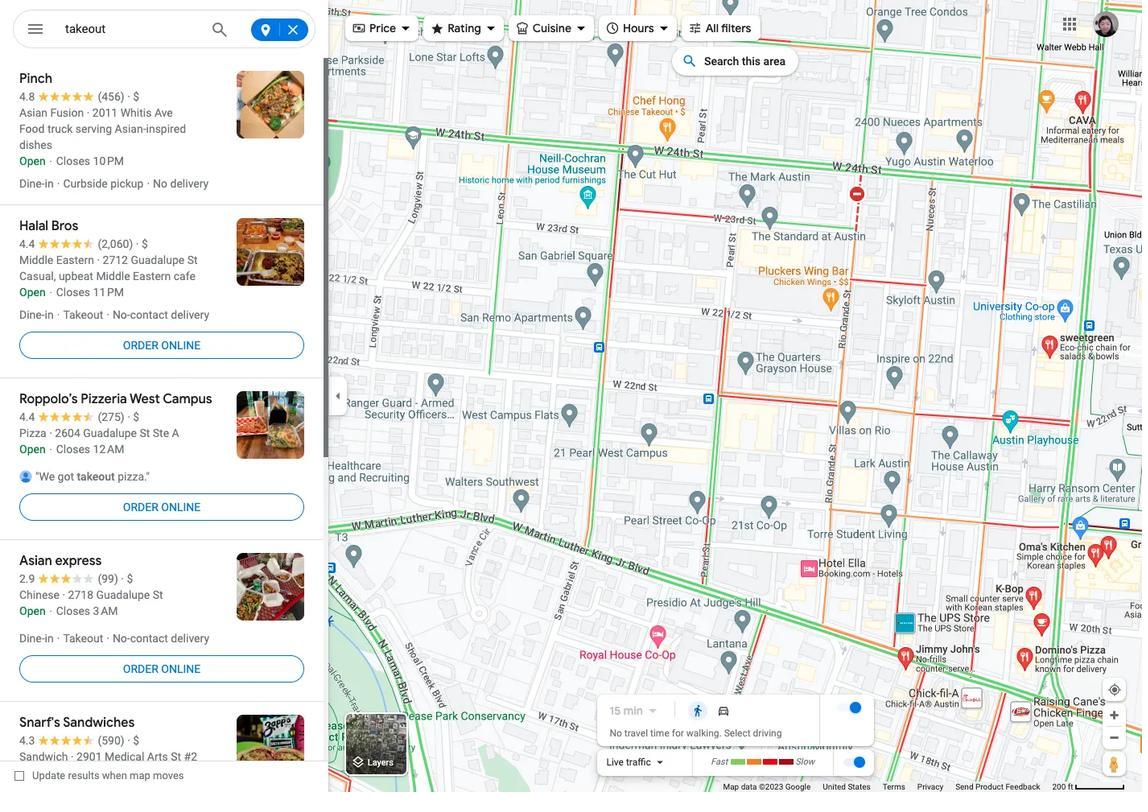 Task type: vqa. For each thing, say whether or not it's contained in the screenshot.
Order related to 1st Order online link from the top of the Results for takeout feed
yes



Task type: locate. For each thing, give the bounding box(es) containing it.
online for 3rd order online link
[[161, 663, 201, 676]]

driving
[[754, 728, 782, 739]]

1 none radio from the left
[[685, 702, 711, 721]]


[[688, 19, 703, 37]]

turn off travel time tool image
[[850, 702, 861, 714]]

no travel time for walking. select driving
[[610, 728, 782, 739]]

live
[[607, 757, 624, 768]]

google maps element
[[0, 0, 1143, 793]]

2 vertical spatial order online
[[123, 663, 201, 676]]

walking.
[[687, 728, 722, 739]]

hours
[[623, 21, 654, 35]]

order for 3rd order online link
[[123, 663, 159, 676]]

footer containing map data ©2023 google
[[724, 782, 1053, 793]]

None field
[[65, 19, 199, 39]]

1 vertical spatial order
[[123, 501, 159, 514]]

none field inside takeout "field"
[[65, 19, 199, 39]]

©2023
[[759, 783, 784, 792]]

map
[[130, 770, 150, 782]]

2 order online from the top
[[123, 501, 201, 514]]

footer
[[724, 782, 1053, 793]]

none radio up no travel time for walking. select driving
[[685, 702, 711, 721]]

3 order online link from the top
[[19, 650, 304, 689]]

1 online from the top
[[161, 339, 201, 352]]

order online for 2nd order online link from the bottom
[[123, 501, 201, 514]]

2 none radio from the left
[[711, 702, 737, 721]]

search
[[705, 55, 740, 68]]

2 vertical spatial order online link
[[19, 650, 304, 689]]

takeout field
[[13, 10, 316, 49]]

terms button
[[883, 782, 906, 793]]

1 vertical spatial order online link
[[19, 488, 304, 527]]

2 vertical spatial order
[[123, 663, 159, 676]]

min
[[624, 704, 643, 719]]


[[26, 18, 45, 40]]

google
[[786, 783, 811, 792]]

update results when map moves
[[32, 770, 184, 782]]

3 order online from the top
[[123, 663, 201, 676]]

feedback
[[1006, 783, 1041, 792]]

 search field
[[13, 10, 316, 52]]

0 vertical spatial order online link
[[19, 326, 304, 365]]

none radio right walking icon
[[711, 702, 737, 721]]

1 order online from the top
[[123, 339, 201, 352]]

results for takeout feed
[[0, 58, 329, 793]]

2 order online link from the top
[[19, 488, 304, 527]]

traffic
[[627, 757, 651, 768]]

filters
[[722, 21, 752, 35]]

fast
[[711, 757, 728, 768]]

0 vertical spatial order online
[[123, 339, 201, 352]]

walking image
[[692, 705, 705, 718]]

Turn off travel time tool checkbox
[[837, 702, 861, 714]]

cuisine
[[533, 21, 572, 35]]

none radio walking
[[685, 702, 711, 721]]

google account: michele murakami  
(michele.murakami@adept.ai) image
[[1094, 11, 1120, 37]]

data
[[741, 783, 757, 792]]

2 order from the top
[[123, 501, 159, 514]]

2 online from the top
[[161, 501, 201, 514]]

online
[[161, 339, 201, 352], [161, 501, 201, 514], [161, 663, 201, 676]]

product
[[976, 783, 1004, 792]]

footer inside google maps element
[[724, 782, 1053, 793]]

order online link
[[19, 326, 304, 365], [19, 488, 304, 527], [19, 650, 304, 689]]

None radio
[[685, 702, 711, 721], [711, 702, 737, 721]]

collapse side panel image
[[329, 387, 347, 405]]

3 order from the top
[[123, 663, 159, 676]]

order
[[123, 339, 159, 352], [123, 501, 159, 514], [123, 663, 159, 676]]

slow
[[796, 757, 815, 768]]

1 order from the top
[[123, 339, 159, 352]]

send product feedback
[[956, 783, 1041, 792]]

when
[[102, 770, 127, 782]]

0 vertical spatial online
[[161, 339, 201, 352]]

1 vertical spatial order online
[[123, 501, 201, 514]]

all
[[706, 21, 719, 35]]

this
[[742, 55, 761, 68]]

search this area button
[[672, 47, 799, 76]]

0 vertical spatial order
[[123, 339, 159, 352]]

no
[[610, 728, 622, 739]]

2 vertical spatial online
[[161, 663, 201, 676]]

Update results when map moves checkbox
[[14, 766, 184, 786]]

15 min
[[610, 704, 643, 719]]

search this area
[[705, 55, 786, 68]]

travel
[[625, 728, 648, 739]]

price
[[370, 21, 396, 35]]

15
[[610, 704, 621, 719]]

order online
[[123, 339, 201, 352], [123, 501, 201, 514], [123, 663, 201, 676]]

1 vertical spatial online
[[161, 501, 201, 514]]

cuisine button
[[509, 10, 594, 46]]

3 online from the top
[[161, 663, 201, 676]]



Task type: describe. For each thing, give the bounding box(es) containing it.
update
[[32, 770, 65, 782]]

 hours
[[606, 19, 654, 37]]

united
[[823, 783, 846, 792]]

select
[[725, 728, 751, 739]]

zoom out image
[[1109, 732, 1121, 744]]

time
[[651, 728, 670, 739]]

 rating
[[430, 19, 481, 37]]

 button
[[13, 10, 58, 52]]

 Show traffic  checkbox
[[843, 756, 865, 769]]

none radio driving
[[711, 702, 737, 721]]

ft
[[1069, 783, 1074, 792]]

online for first order online link from the top of the results for takeout feed
[[161, 339, 201, 352]]

zoom in image
[[1109, 710, 1121, 722]]

online for 2nd order online link from the bottom
[[161, 501, 201, 514]]

united states button
[[823, 782, 871, 793]]

send product feedback button
[[956, 782, 1041, 793]]

send
[[956, 783, 974, 792]]

layers
[[368, 758, 394, 769]]


[[606, 19, 620, 37]]

rating
[[448, 21, 481, 35]]

map data ©2023 google
[[724, 783, 811, 792]]

united states
[[823, 783, 871, 792]]

privacy
[[918, 783, 944, 792]]

live traffic
[[607, 757, 651, 768]]

privacy button
[[918, 782, 944, 793]]

1 order online link from the top
[[19, 326, 304, 365]]

map
[[724, 783, 740, 792]]

live traffic option
[[607, 757, 651, 768]]

order online for 3rd order online link
[[123, 663, 201, 676]]


[[430, 19, 445, 37]]

order for first order online link from the top of the results for takeout feed
[[123, 339, 159, 352]]

order online for first order online link from the top of the results for takeout feed
[[123, 339, 201, 352]]

price button
[[346, 10, 419, 46]]

 all filters
[[688, 19, 752, 37]]

results
[[68, 770, 100, 782]]

order for 2nd order online link from the bottom
[[123, 501, 159, 514]]

200 ft button
[[1053, 783, 1126, 792]]

terms
[[883, 783, 906, 792]]

200
[[1053, 783, 1067, 792]]

show street view coverage image
[[1103, 752, 1127, 776]]

area
[[764, 55, 786, 68]]

15 min button
[[610, 702, 663, 721]]

200 ft
[[1053, 783, 1074, 792]]

driving image
[[717, 705, 730, 718]]

for
[[672, 728, 684, 739]]

states
[[848, 783, 871, 792]]

moves
[[153, 770, 184, 782]]

show your location image
[[1108, 683, 1123, 697]]



